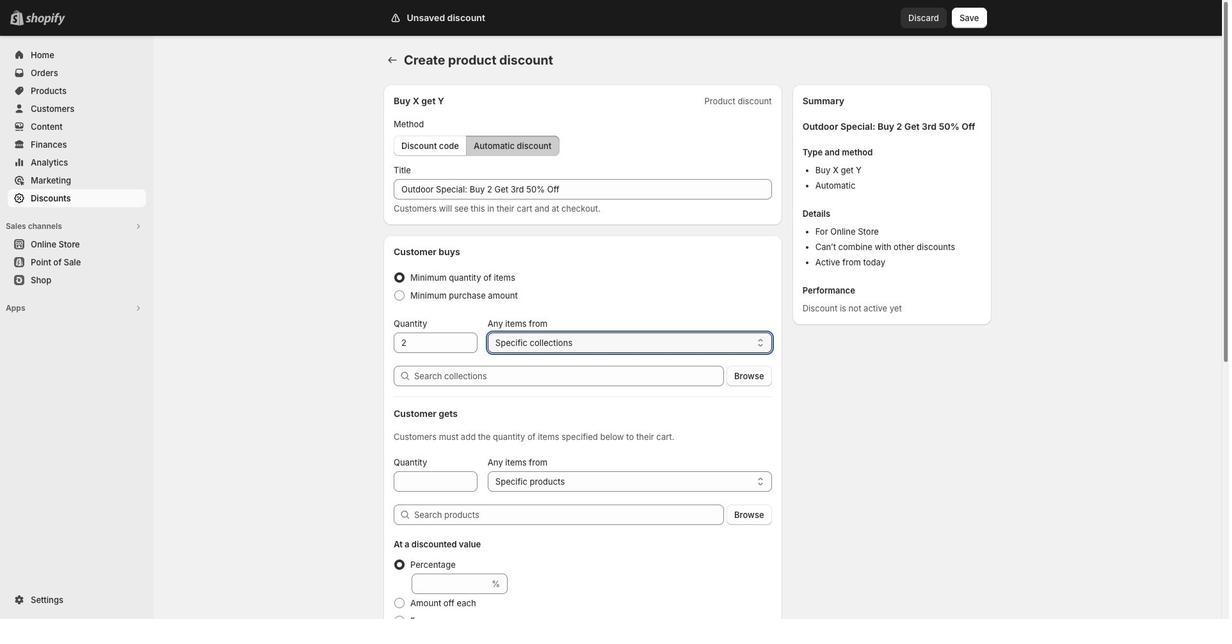 Task type: vqa. For each thing, say whether or not it's contained in the screenshot.
text box
yes



Task type: describe. For each thing, give the bounding box(es) containing it.
shopify image
[[26, 13, 65, 26]]



Task type: locate. For each thing, give the bounding box(es) containing it.
Search collections text field
[[414, 366, 724, 387]]

Search products text field
[[414, 505, 724, 526]]

None text field
[[394, 179, 772, 200], [394, 472, 478, 492], [394, 179, 772, 200], [394, 472, 478, 492]]

None text field
[[394, 333, 478, 353], [412, 574, 489, 595], [394, 333, 478, 353], [412, 574, 489, 595]]



